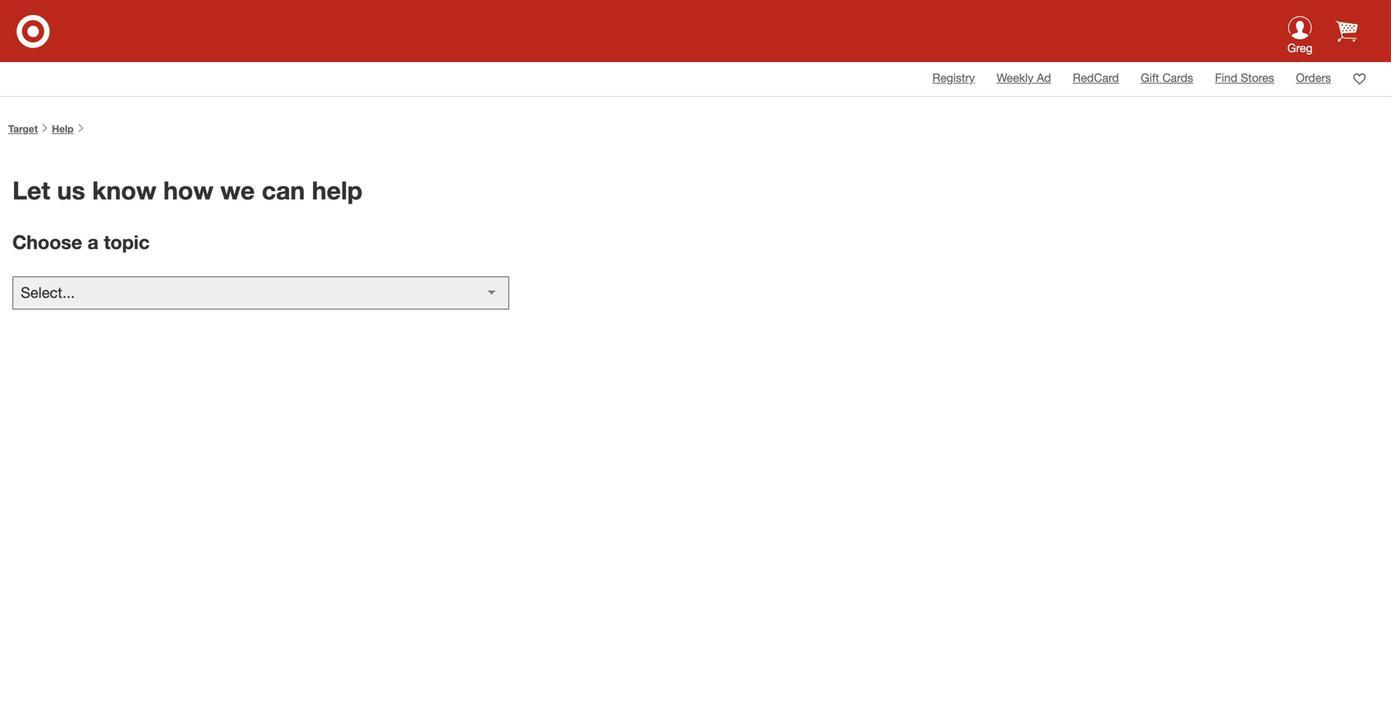 Task type: locate. For each thing, give the bounding box(es) containing it.
icon image
[[1288, 16, 1312, 40]]

know
[[92, 175, 156, 205]]

we
[[220, 175, 255, 205]]

Choose a topic button
[[12, 276, 509, 310]]

help
[[312, 175, 362, 205]]

weekly ad link
[[997, 71, 1051, 84]]

gift cards
[[1141, 71, 1193, 84]]

greg link
[[1275, 16, 1325, 63]]

redcard
[[1073, 71, 1119, 84]]

how
[[163, 175, 213, 205]]

cards
[[1162, 71, 1193, 84]]

stores
[[1241, 71, 1274, 84]]

greg
[[1287, 41, 1313, 55]]

target.com home image
[[17, 15, 50, 48]]

redcard link
[[1073, 71, 1119, 84]]

registry link
[[932, 71, 975, 84]]

let us know how we can help
[[12, 175, 362, 205]]

weekly
[[997, 71, 1034, 84]]

help
[[52, 123, 74, 135]]



Task type: describe. For each thing, give the bounding box(es) containing it.
a
[[88, 231, 98, 253]]

can
[[262, 175, 305, 205]]

let
[[12, 175, 50, 205]]

us
[[57, 175, 85, 205]]

favorites image
[[1353, 72, 1366, 86]]

orders
[[1296, 71, 1331, 84]]

choose a topic
[[12, 231, 150, 253]]

orders link
[[1296, 71, 1331, 84]]

registry
[[932, 71, 975, 84]]

ad
[[1037, 71, 1051, 84]]

select...
[[21, 284, 75, 301]]

gift
[[1141, 71, 1159, 84]]

target link
[[8, 123, 38, 135]]

target
[[8, 123, 38, 135]]

topic
[[104, 231, 150, 253]]

my target.com shopping cart image
[[1336, 20, 1358, 42]]

find
[[1215, 71, 1238, 84]]

gift cards link
[[1141, 71, 1193, 84]]

help link
[[52, 123, 74, 135]]

weekly ad
[[997, 71, 1051, 84]]

select... element
[[21, 284, 75, 301]]

choose
[[12, 231, 82, 253]]

find stores
[[1215, 71, 1274, 84]]

find stores link
[[1215, 71, 1274, 84]]



Task type: vqa. For each thing, say whether or not it's contained in the screenshot.
is at top left
no



